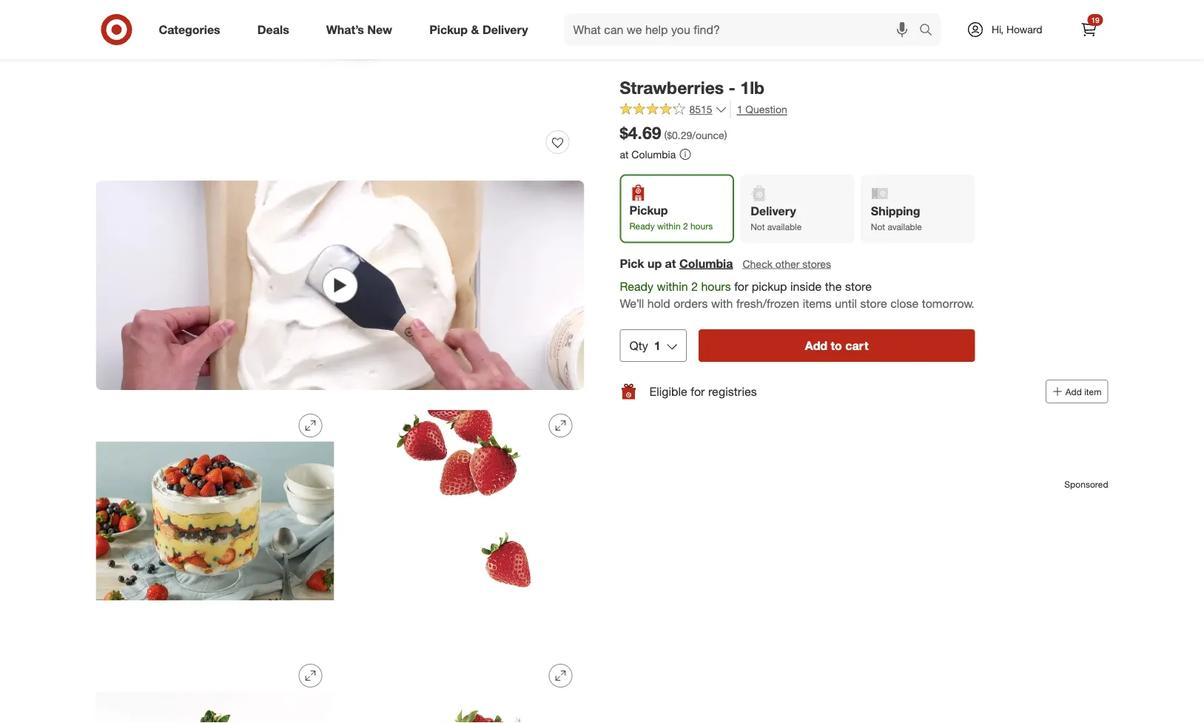 Task type: describe. For each thing, give the bounding box(es) containing it.
to
[[831, 339, 843, 353]]

1 inside 1 question link
[[737, 103, 743, 116]]

check
[[743, 257, 773, 270]]

not for delivery
[[751, 221, 765, 232]]

pick
[[620, 256, 645, 271]]

check other stores button
[[742, 256, 832, 272]]

1 vertical spatial at
[[665, 256, 676, 271]]

add item button
[[1046, 380, 1109, 404]]

0 vertical spatial store
[[846, 279, 872, 294]]

add to cart button
[[699, 330, 976, 362]]

up
[[648, 256, 662, 271]]

within inside ready within 2 hours for pickup inside the store we'll hold orders with fresh/frozen items until store close tomorrow.
[[657, 279, 688, 294]]

hi, howard
[[992, 23, 1043, 36]]

the
[[825, 279, 842, 294]]

not for shipping
[[871, 221, 886, 232]]

strawberries - 1lb, 1 of 13 image
[[96, 0, 585, 169]]

strawberries - 1lb, 4 of 13 image
[[346, 402, 585, 641]]

0 horizontal spatial delivery
[[483, 22, 528, 37]]

stores
[[803, 257, 832, 270]]

add to cart
[[805, 339, 869, 353]]

categories
[[159, 22, 220, 37]]

with
[[712, 296, 733, 310]]

available for shipping
[[888, 221, 923, 232]]

strawberries - 1lb, 6 of 13 image
[[346, 653, 585, 723]]

for inside ready within 2 hours for pickup inside the store we'll hold orders with fresh/frozen items until store close tomorrow.
[[735, 279, 749, 294]]

1 horizontal spatial columbia
[[680, 256, 733, 271]]

add item
[[1066, 386, 1102, 397]]

ready inside pickup ready within 2 hours
[[630, 220, 655, 231]]

19 link
[[1073, 13, 1106, 46]]

orders
[[674, 296, 708, 310]]

(
[[665, 129, 667, 142]]

fresh/frozen
[[737, 296, 800, 310]]

new
[[368, 22, 393, 37]]

$0.29
[[667, 129, 693, 142]]

pickup & delivery link
[[417, 13, 547, 46]]

cart
[[846, 339, 869, 353]]

hours inside ready within 2 hours for pickup inside the store we'll hold orders with fresh/frozen items until store close tomorrow.
[[702, 279, 731, 294]]

pickup ready within 2 hours
[[630, 203, 713, 231]]

until
[[835, 296, 858, 310]]

items
[[803, 296, 832, 310]]

close
[[891, 296, 919, 310]]

pickup
[[752, 279, 788, 294]]

)
[[725, 129, 728, 142]]

1 vertical spatial store
[[861, 296, 888, 310]]

shipping
[[871, 204, 921, 218]]

0 vertical spatial at
[[620, 148, 629, 161]]

check other stores
[[743, 257, 832, 270]]

strawberries - 1lb, 3 of 13 image
[[96, 402, 334, 641]]

tomorrow.
[[922, 296, 975, 310]]

What can we help you find? suggestions appear below search field
[[565, 13, 923, 46]]

add for add item
[[1066, 386, 1082, 397]]

what's
[[326, 22, 364, 37]]



Task type: locate. For each thing, give the bounding box(es) containing it.
pickup for ready
[[630, 203, 668, 218]]

2 inside ready within 2 hours for pickup inside the store we'll hold orders with fresh/frozen items until store close tomorrow.
[[692, 279, 698, 294]]

hold
[[648, 296, 671, 310]]

within inside pickup ready within 2 hours
[[658, 220, 681, 231]]

ready
[[630, 220, 655, 231], [620, 279, 654, 294]]

what's new link
[[314, 13, 411, 46]]

question
[[746, 103, 788, 116]]

1 vertical spatial hours
[[702, 279, 731, 294]]

add left to
[[805, 339, 828, 353]]

columbia
[[632, 148, 676, 161], [680, 256, 733, 271]]

0 horizontal spatial at
[[620, 148, 629, 161]]

add for add to cart
[[805, 339, 828, 353]]

store up until
[[846, 279, 872, 294]]

sponsored
[[1065, 479, 1109, 490]]

shipping not available
[[871, 204, 923, 232]]

for right eligible
[[691, 384, 705, 399]]

pickup left &
[[430, 22, 468, 37]]

columbia down (
[[632, 148, 676, 161]]

not inside shipping not available
[[871, 221, 886, 232]]

within up hold
[[657, 279, 688, 294]]

other
[[776, 257, 800, 270]]

1 vertical spatial within
[[657, 279, 688, 294]]

available inside "delivery not available"
[[768, 221, 802, 232]]

1 not from the left
[[751, 221, 765, 232]]

hi,
[[992, 23, 1004, 36]]

2 up the "pick up at columbia"
[[683, 220, 688, 231]]

2 not from the left
[[871, 221, 886, 232]]

strawberries - 1lb, 5 of 13 image
[[96, 653, 334, 723]]

available
[[768, 221, 802, 232], [888, 221, 923, 232]]

0 horizontal spatial add
[[805, 339, 828, 353]]

not
[[751, 221, 765, 232], [871, 221, 886, 232]]

0 horizontal spatial pickup
[[430, 22, 468, 37]]

0 horizontal spatial 2
[[683, 220, 688, 231]]

not down shipping
[[871, 221, 886, 232]]

store right until
[[861, 296, 888, 310]]

0 vertical spatial add
[[805, 339, 828, 353]]

hours up columbia button
[[691, 220, 713, 231]]

ready inside ready within 2 hours for pickup inside the store we'll hold orders with fresh/frozen items until store close tomorrow.
[[620, 279, 654, 294]]

1 horizontal spatial 1
[[737, 103, 743, 116]]

1 vertical spatial ready
[[620, 279, 654, 294]]

at
[[620, 148, 629, 161], [665, 256, 676, 271]]

delivery up check other stores
[[751, 204, 797, 218]]

not up check
[[751, 221, 765, 232]]

pickup & delivery
[[430, 22, 528, 37]]

store
[[846, 279, 872, 294], [861, 296, 888, 310]]

pickup up up
[[630, 203, 668, 218]]

qty 1
[[630, 339, 661, 353]]

categories link
[[146, 13, 239, 46]]

1 vertical spatial 2
[[692, 279, 698, 294]]

inside
[[791, 279, 822, 294]]

ready within 2 hours for pickup inside the store we'll hold orders with fresh/frozen items until store close tomorrow.
[[620, 279, 975, 310]]

search
[[913, 24, 949, 38]]

not inside "delivery not available"
[[751, 221, 765, 232]]

1lb
[[741, 77, 765, 98]]

strawberries - 1lb
[[620, 77, 765, 98]]

0 horizontal spatial 1
[[654, 339, 661, 353]]

0 vertical spatial hours
[[691, 220, 713, 231]]

columbia button
[[680, 255, 733, 272]]

19
[[1092, 15, 1100, 24]]

deals link
[[245, 13, 308, 46]]

we'll
[[620, 296, 644, 310]]

1 horizontal spatial available
[[888, 221, 923, 232]]

within
[[658, 220, 681, 231], [657, 279, 688, 294]]

2
[[683, 220, 688, 231], [692, 279, 698, 294]]

ready up we'll
[[620, 279, 654, 294]]

pickup inside "pickup & delivery" link
[[430, 22, 468, 37]]

search button
[[913, 13, 949, 49]]

delivery
[[483, 22, 528, 37], [751, 204, 797, 218]]

ready up pick
[[630, 220, 655, 231]]

for down check
[[735, 279, 749, 294]]

0 horizontal spatial columbia
[[632, 148, 676, 161]]

1 vertical spatial 1
[[654, 339, 661, 353]]

1 vertical spatial for
[[691, 384, 705, 399]]

8515 link
[[620, 101, 728, 119]]

pickup
[[430, 22, 468, 37], [630, 203, 668, 218]]

0 vertical spatial delivery
[[483, 22, 528, 37]]

available inside shipping not available
[[888, 221, 923, 232]]

at down $4.69
[[620, 148, 629, 161]]

0 horizontal spatial for
[[691, 384, 705, 399]]

2 available from the left
[[888, 221, 923, 232]]

at right up
[[665, 256, 676, 271]]

0 vertical spatial within
[[658, 220, 681, 231]]

strawberries - 1lb, 2 of 13, play video image
[[96, 181, 585, 390]]

1 horizontal spatial 2
[[692, 279, 698, 294]]

pickup for &
[[430, 22, 468, 37]]

0 vertical spatial ready
[[630, 220, 655, 231]]

delivery not available
[[751, 204, 802, 232]]

available for delivery
[[768, 221, 802, 232]]

0 horizontal spatial not
[[751, 221, 765, 232]]

hours up with
[[702, 279, 731, 294]]

1 horizontal spatial not
[[871, 221, 886, 232]]

add
[[805, 339, 828, 353], [1066, 386, 1082, 397]]

1 vertical spatial pickup
[[630, 203, 668, 218]]

eligible for registries
[[650, 384, 757, 399]]

deals
[[257, 22, 289, 37]]

at columbia
[[620, 148, 676, 161]]

0 vertical spatial pickup
[[430, 22, 468, 37]]

0 vertical spatial for
[[735, 279, 749, 294]]

1 vertical spatial add
[[1066, 386, 1082, 397]]

1 horizontal spatial pickup
[[630, 203, 668, 218]]

hours
[[691, 220, 713, 231], [702, 279, 731, 294]]

&
[[471, 22, 479, 37]]

1 vertical spatial delivery
[[751, 204, 797, 218]]

delivery right &
[[483, 22, 528, 37]]

1 right qty at the top right of page
[[654, 339, 661, 353]]

1 question
[[737, 103, 788, 116]]

2 up orders
[[692, 279, 698, 294]]

0 horizontal spatial available
[[768, 221, 802, 232]]

item
[[1085, 386, 1102, 397]]

0 vertical spatial 1
[[737, 103, 743, 116]]

8515
[[690, 103, 713, 116]]

howard
[[1007, 23, 1043, 36]]

within up the "pick up at columbia"
[[658, 220, 681, 231]]

add left item
[[1066, 386, 1082, 397]]

registries
[[709, 384, 757, 399]]

1 horizontal spatial add
[[1066, 386, 1082, 397]]

2 inside pickup ready within 2 hours
[[683, 220, 688, 231]]

1 horizontal spatial for
[[735, 279, 749, 294]]

columbia up orders
[[680, 256, 733, 271]]

1 question link
[[731, 101, 788, 118]]

1 down 1lb
[[737, 103, 743, 116]]

pickup inside pickup ready within 2 hours
[[630, 203, 668, 218]]

pick up at columbia
[[620, 256, 733, 271]]

0 vertical spatial 2
[[683, 220, 688, 231]]

what's new
[[326, 22, 393, 37]]

hours inside pickup ready within 2 hours
[[691, 220, 713, 231]]

1 available from the left
[[768, 221, 802, 232]]

1 horizontal spatial delivery
[[751, 204, 797, 218]]

for
[[735, 279, 749, 294], [691, 384, 705, 399]]

1 vertical spatial columbia
[[680, 256, 733, 271]]

qty
[[630, 339, 649, 353]]

-
[[729, 77, 736, 98]]

1
[[737, 103, 743, 116], [654, 339, 661, 353]]

0 vertical spatial columbia
[[632, 148, 676, 161]]

1 horizontal spatial at
[[665, 256, 676, 271]]

available up check other stores
[[768, 221, 802, 232]]

$4.69
[[620, 123, 662, 143]]

eligible
[[650, 384, 688, 399]]

/ounce
[[693, 129, 725, 142]]

$4.69 ( $0.29 /ounce )
[[620, 123, 728, 143]]

available down shipping
[[888, 221, 923, 232]]

delivery inside "delivery not available"
[[751, 204, 797, 218]]

strawberries
[[620, 77, 724, 98]]



Task type: vqa. For each thing, say whether or not it's contained in the screenshot.


